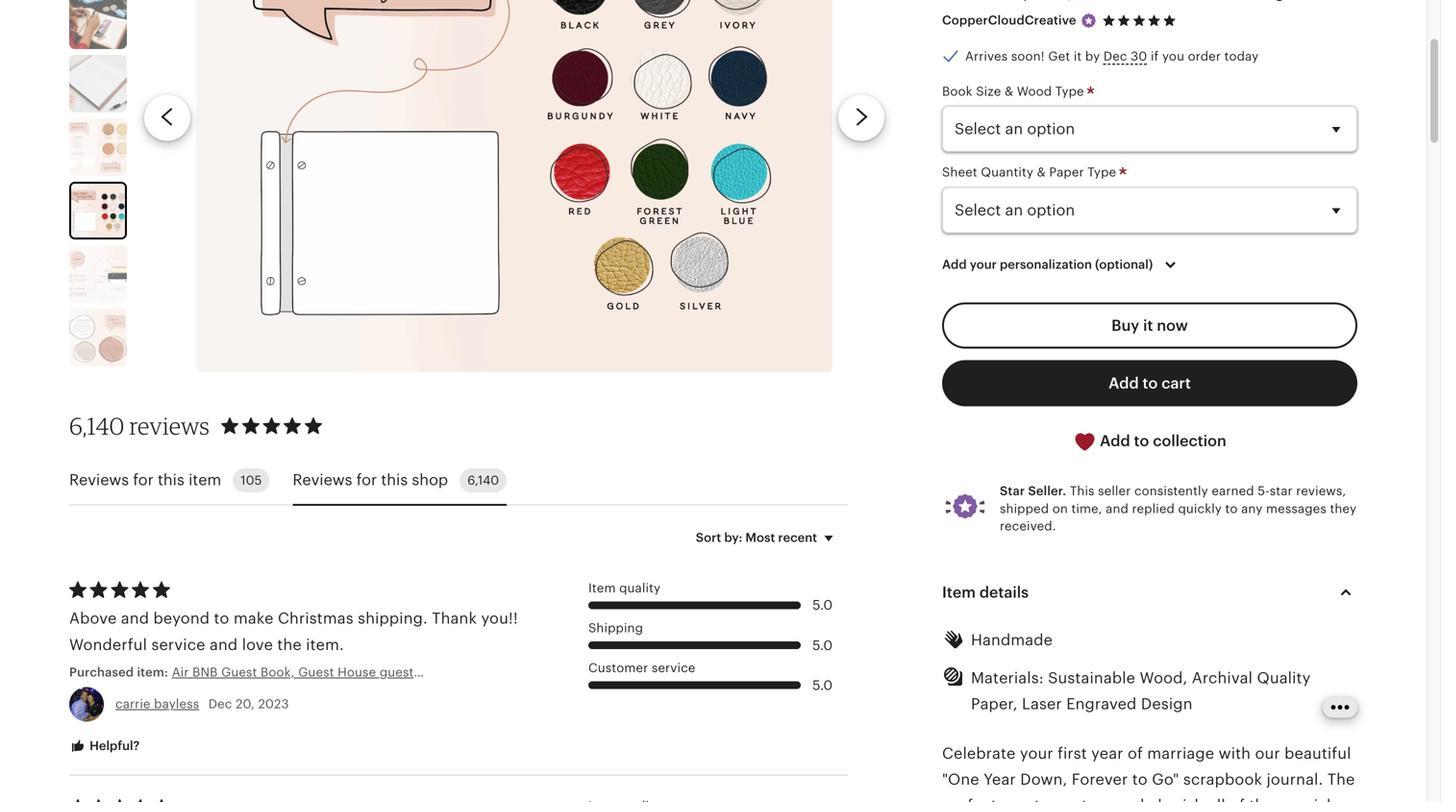 Task type: vqa. For each thing, say whether or not it's contained in the screenshot.
the perfect
yes



Task type: describe. For each thing, give the bounding box(es) containing it.
customer service
[[589, 661, 696, 675]]

earned
[[1212, 484, 1255, 498]]

this for item
[[158, 471, 184, 489]]

paper,
[[971, 695, 1018, 713]]

coppercloudcreative link
[[943, 13, 1077, 28]]

2 5.0 from the top
[[813, 637, 833, 653]]

bayless
[[154, 697, 199, 711]]

first anniversary scrapbook gift paper 1st anniversary gift image 3 image
[[69, 0, 127, 49]]

any
[[1242, 501, 1263, 516]]

first anniversary scrapbook gift paper 1st anniversary gift image 5 image
[[69, 118, 127, 176]]

love
[[242, 636, 273, 653]]

the
[[1328, 771, 1356, 788]]

celebrate your first year of marriage with our beautiful "one year down, forever to go" scrapbook journal. the perfect way to capture and cherish all of the speci
[[943, 745, 1357, 802]]

most
[[746, 530, 775, 545]]

capture
[[1055, 797, 1113, 802]]

thank
[[432, 610, 477, 627]]

and up wonderful on the left bottom
[[121, 610, 149, 627]]

add your personalization (optional) button
[[928, 245, 1197, 285]]

order
[[1188, 49, 1221, 64]]

beautiful
[[1285, 745, 1352, 762]]

5-
[[1258, 484, 1270, 498]]

quantity
[[981, 165, 1034, 179]]

laser
[[1022, 695, 1063, 713]]

wood
[[1017, 84, 1052, 99]]

6,140 reviews
[[69, 412, 210, 440]]

seller.
[[1029, 484, 1067, 498]]

year
[[984, 771, 1016, 788]]

6,140 for 6,140
[[468, 473, 499, 488]]

it inside button
[[1144, 317, 1154, 334]]

buy
[[1112, 317, 1140, 334]]

reviews for this item
[[69, 471, 221, 489]]

customer
[[589, 661, 648, 675]]

to inside button
[[1143, 374, 1158, 392]]

this for shop
[[381, 471, 408, 489]]

2023
[[258, 697, 289, 711]]

item details
[[943, 584, 1029, 601]]

your for add
[[970, 257, 997, 272]]

the inside 'celebrate your first year of marriage with our beautiful "one year down, forever to go" scrapbook journal. the perfect way to capture and cherish all of the speci'
[[1250, 797, 1274, 802]]

if
[[1151, 49, 1159, 64]]

star_seller image
[[1081, 12, 1098, 30]]

item
[[189, 471, 221, 489]]

they
[[1331, 501, 1357, 516]]

reviews
[[129, 412, 210, 440]]

design
[[1141, 695, 1193, 713]]

5.0 for service
[[813, 677, 833, 693]]

engraved
[[1067, 695, 1137, 713]]

to down down,
[[1035, 797, 1050, 802]]

messages
[[1267, 501, 1327, 516]]

book
[[943, 84, 973, 99]]

"one
[[943, 771, 980, 788]]

make
[[234, 610, 274, 627]]

arrives
[[966, 49, 1008, 64]]

and inside this seller consistently earned 5-star reviews, shipped on time, and replied quickly to any messages they received.
[[1106, 501, 1129, 516]]

materials:
[[971, 669, 1044, 687]]

reviews for this shop
[[293, 471, 448, 489]]

beyond
[[153, 610, 210, 627]]

add to cart button
[[943, 360, 1358, 406]]

journal.
[[1267, 771, 1324, 788]]

wonderful
[[69, 636, 147, 653]]

add for add your personalization (optional)
[[943, 257, 967, 272]]

this seller consistently earned 5-star reviews, shipped on time, and replied quickly to any messages they received.
[[1000, 484, 1357, 533]]

the inside above and beyond to make christmas shipping. thank you!! wonderful service and love the item.
[[277, 636, 302, 653]]

forever
[[1072, 771, 1129, 788]]

time,
[[1072, 501, 1103, 516]]

to inside this seller consistently earned 5-star reviews, shipped on time, and replied quickly to any messages they received.
[[1226, 501, 1238, 516]]

down,
[[1021, 771, 1068, 788]]

6,140 for 6,140 reviews
[[69, 412, 125, 440]]

today
[[1225, 49, 1259, 64]]

reviews for reviews for this shop
[[293, 471, 353, 489]]

for for shop
[[357, 471, 377, 489]]

buy it now button
[[943, 302, 1358, 348]]

to inside above and beyond to make christmas shipping. thank you!! wonderful service and love the item.
[[214, 610, 229, 627]]

cherish
[[1149, 797, 1205, 802]]

paper
[[1050, 165, 1085, 179]]

shipping
[[589, 621, 643, 635]]

perfect
[[943, 797, 997, 802]]

& for size
[[1005, 84, 1014, 99]]

add for add to cart
[[1109, 374, 1139, 392]]

all
[[1209, 797, 1226, 802]]

reviews,
[[1297, 484, 1347, 498]]

to left go"
[[1133, 771, 1148, 788]]

0 vertical spatial of
[[1128, 745, 1143, 762]]

0 horizontal spatial books are bound using vegan leather binding available in black, grey, ivory, burgundy, white, navy, red, forest green, light blue, gold, or silver. image
[[71, 184, 125, 238]]

archival
[[1192, 669, 1253, 687]]

1 horizontal spatial books are bound using vegan leather binding available in black, grey, ivory, burgundy, white, navy, red, forest green, light blue, gold, or silver. image
[[196, 0, 833, 372]]

and left love
[[210, 636, 238, 653]]

item for item details
[[943, 584, 976, 601]]

personalization
[[1000, 257, 1093, 272]]

item:
[[137, 665, 168, 680]]

5.0 for quality
[[813, 597, 833, 613]]

shop
[[412, 471, 448, 489]]

purchased
[[69, 665, 134, 680]]

replied
[[1133, 501, 1175, 516]]



Task type: locate. For each thing, give the bounding box(es) containing it.
2 vertical spatial 5.0
[[813, 677, 833, 693]]

type for wood
[[1056, 84, 1085, 99]]

1 vertical spatial it
[[1144, 317, 1154, 334]]

item details button
[[925, 570, 1375, 616]]

for left shop
[[357, 471, 377, 489]]

3 5.0 from the top
[[813, 677, 833, 693]]

this
[[1070, 484, 1095, 498]]

0 vertical spatial it
[[1074, 49, 1082, 64]]

0 horizontal spatial this
[[158, 471, 184, 489]]

item left "details"
[[943, 584, 976, 601]]

0 vertical spatial dec
[[1104, 49, 1128, 64]]

sheet quantity & paper type
[[943, 165, 1120, 179]]

sheet
[[943, 165, 978, 179]]

to inside button
[[1134, 432, 1150, 449]]

0 vertical spatial the
[[277, 636, 302, 653]]

it right "buy"
[[1144, 317, 1154, 334]]

and
[[1106, 501, 1129, 516], [121, 610, 149, 627], [210, 636, 238, 653], [1117, 797, 1145, 802]]

above
[[69, 610, 117, 627]]

item inside 'item details' dropdown button
[[943, 584, 976, 601]]

2 reviews from the left
[[293, 471, 353, 489]]

add
[[943, 257, 967, 272], [1109, 374, 1139, 392], [1100, 432, 1131, 449]]

type
[[1056, 84, 1085, 99], [1088, 165, 1117, 179]]

0 horizontal spatial reviews
[[69, 471, 129, 489]]

handmade
[[971, 632, 1053, 649]]

above and beyond to make christmas shipping. thank you!! wonderful service and love the item.
[[69, 610, 518, 653]]

1 horizontal spatial service
[[652, 661, 696, 675]]

0 horizontal spatial item
[[589, 581, 616, 595]]

0 horizontal spatial for
[[133, 471, 154, 489]]

first
[[1058, 745, 1088, 762]]

materials: sustainable wood, archival quality paper, laser engraved design
[[971, 669, 1311, 713]]

0 horizontal spatial it
[[1074, 49, 1082, 64]]

shipped
[[1000, 501, 1049, 516]]

arrives soon! get it by dec 30 if you order today
[[966, 49, 1259, 64]]

for
[[133, 471, 154, 489], [357, 471, 377, 489]]

scrapbook
[[1184, 771, 1263, 788]]

dec left 20,
[[209, 697, 232, 711]]

1 horizontal spatial it
[[1144, 317, 1154, 334]]

soon! get
[[1012, 49, 1071, 64]]

105
[[241, 473, 262, 488]]

year
[[1092, 745, 1124, 762]]

1 vertical spatial the
[[1250, 797, 1274, 802]]

0 vertical spatial your
[[970, 257, 997, 272]]

the down journal.
[[1250, 797, 1274, 802]]

celebrate
[[943, 745, 1016, 762]]

to left collection
[[1134, 432, 1150, 449]]

1 reviews from the left
[[69, 471, 129, 489]]

books are bound using vegan leather binding available in black, grey, ivory, burgundy, white, navy, red, forest green, light blue, gold, or silver. image
[[196, 0, 833, 372], [71, 184, 125, 238]]

received.
[[1000, 519, 1057, 533]]

1 vertical spatial 5.0
[[813, 637, 833, 653]]

0 horizontal spatial &
[[1005, 84, 1014, 99]]

tab list containing reviews for this item
[[69, 457, 848, 506]]

sort
[[696, 530, 722, 545]]

marriage
[[1148, 745, 1215, 762]]

item.
[[306, 636, 344, 653]]

1 horizontal spatial 6,140
[[468, 473, 499, 488]]

item
[[589, 581, 616, 595], [943, 584, 976, 601]]

christmas
[[278, 610, 354, 627]]

add for add to collection
[[1100, 432, 1131, 449]]

helpful?
[[87, 738, 140, 753]]

first anniversary scrapbook gift paper 1st anniversary gift image 4 image
[[69, 55, 127, 113]]

2 vertical spatial add
[[1100, 432, 1131, 449]]

1 horizontal spatial type
[[1088, 165, 1117, 179]]

your for celebrate
[[1020, 745, 1054, 762]]

star seller.
[[1000, 484, 1067, 498]]

your up down,
[[1020, 745, 1054, 762]]

the right love
[[277, 636, 302, 653]]

recent
[[778, 530, 817, 545]]

you!!
[[481, 610, 518, 627]]

add up seller
[[1100, 432, 1131, 449]]

0 vertical spatial type
[[1056, 84, 1085, 99]]

6,140 left 'reviews'
[[69, 412, 125, 440]]

service right customer
[[652, 661, 696, 675]]

1 horizontal spatial dec
[[1104, 49, 1128, 64]]

1 vertical spatial type
[[1088, 165, 1117, 179]]

0 horizontal spatial type
[[1056, 84, 1085, 99]]

1 horizontal spatial for
[[357, 471, 377, 489]]

to left the make on the left bottom of page
[[214, 610, 229, 627]]

for for item
[[133, 471, 154, 489]]

0 vertical spatial add
[[943, 257, 967, 272]]

service inside above and beyond to make christmas shipping. thank you!! wonderful service and love the item.
[[151, 636, 205, 653]]

add your personalization (optional)
[[943, 257, 1153, 272]]

and down seller
[[1106, 501, 1129, 516]]

1 5.0 from the top
[[813, 597, 833, 613]]

our
[[1256, 745, 1281, 762]]

with
[[1219, 745, 1251, 762]]

1 vertical spatial 6,140
[[468, 473, 499, 488]]

1 horizontal spatial reviews
[[293, 471, 353, 489]]

item quality
[[589, 581, 661, 595]]

book size & wood type
[[943, 84, 1088, 99]]

item left quality
[[589, 581, 616, 595]]

0 horizontal spatial service
[[151, 636, 205, 653]]

star
[[1000, 484, 1025, 498]]

item for item quality
[[589, 581, 616, 595]]

add left cart
[[1109, 374, 1139, 392]]

your inside dropdown button
[[970, 257, 997, 272]]

quickly
[[1179, 501, 1222, 516]]

type for paper
[[1088, 165, 1117, 179]]

sort by: most recent button
[[682, 517, 855, 558]]

for down 6,140 reviews
[[133, 471, 154, 489]]

add to collection button
[[943, 418, 1358, 465]]

add inside button
[[1109, 374, 1139, 392]]

size
[[976, 84, 1002, 99]]

1 horizontal spatial item
[[943, 584, 976, 601]]

carrie
[[115, 697, 151, 711]]

type right "wood"
[[1056, 84, 1085, 99]]

the
[[277, 636, 302, 653], [1250, 797, 1274, 802]]

add left personalization
[[943, 257, 967, 272]]

sustainable
[[1049, 669, 1136, 687]]

add to cart
[[1109, 374, 1192, 392]]

dec
[[1104, 49, 1128, 64], [209, 697, 232, 711]]

sort by: most recent
[[696, 530, 817, 545]]

details
[[980, 584, 1029, 601]]

and down the forever
[[1117, 797, 1145, 802]]

to
[[1143, 374, 1158, 392], [1134, 432, 1150, 449], [1226, 501, 1238, 516], [214, 610, 229, 627], [1133, 771, 1148, 788], [1035, 797, 1050, 802]]

add inside dropdown button
[[943, 257, 967, 272]]

1 this from the left
[[158, 471, 184, 489]]

reviews for reviews for this item
[[69, 471, 129, 489]]

purchased item:
[[69, 665, 172, 680]]

1 horizontal spatial of
[[1230, 797, 1246, 802]]

1 vertical spatial &
[[1037, 165, 1046, 179]]

wood,
[[1140, 669, 1188, 687]]

cart
[[1162, 374, 1192, 392]]

0 horizontal spatial of
[[1128, 745, 1143, 762]]

1 horizontal spatial this
[[381, 471, 408, 489]]

consistently
[[1135, 484, 1209, 498]]

0 vertical spatial 5.0
[[813, 597, 833, 613]]

0 horizontal spatial dec
[[209, 697, 232, 711]]

it
[[1074, 49, 1082, 64], [1144, 317, 1154, 334]]

shipping.
[[358, 610, 428, 627]]

0 horizontal spatial the
[[277, 636, 302, 653]]

1 vertical spatial service
[[652, 661, 696, 675]]

2 for from the left
[[357, 471, 377, 489]]

this
[[158, 471, 184, 489], [381, 471, 408, 489]]

reviews right the 105
[[293, 471, 353, 489]]

0 horizontal spatial your
[[970, 257, 997, 272]]

to down earned
[[1226, 501, 1238, 516]]

your left personalization
[[970, 257, 997, 272]]

collection
[[1153, 432, 1227, 449]]

& right size
[[1005, 84, 1014, 99]]

and inside 'celebrate your first year of marriage with our beautiful "one year down, forever to go" scrapbook journal. the perfect way to capture and cherish all of the speci'
[[1117, 797, 1145, 802]]

(optional)
[[1096, 257, 1153, 272]]

add inside button
[[1100, 432, 1131, 449]]

carrie bayless dec 20, 2023
[[115, 697, 289, 711]]

0 vertical spatial service
[[151, 636, 205, 653]]

20,
[[236, 697, 255, 711]]

star
[[1270, 484, 1293, 498]]

reviews down 6,140 reviews
[[69, 471, 129, 489]]

6,140
[[69, 412, 125, 440], [468, 473, 499, 488]]

1 vertical spatial your
[[1020, 745, 1054, 762]]

it left by at the top
[[1074, 49, 1082, 64]]

by
[[1086, 49, 1101, 64]]

of right all
[[1230, 797, 1246, 802]]

now
[[1157, 317, 1189, 334]]

tab list
[[69, 457, 848, 506]]

carrie bayless link
[[115, 697, 199, 711]]

0 horizontal spatial 6,140
[[69, 412, 125, 440]]

0 vertical spatial 6,140
[[69, 412, 125, 440]]

you
[[1163, 49, 1185, 64]]

quality
[[619, 581, 661, 595]]

1 vertical spatial dec
[[209, 697, 232, 711]]

1 horizontal spatial your
[[1020, 745, 1054, 762]]

quality
[[1258, 669, 1311, 687]]

way
[[1001, 797, 1031, 802]]

on
[[1053, 501, 1068, 516]]

& for quantity
[[1037, 165, 1046, 179]]

2 this from the left
[[381, 471, 408, 489]]

this left the 'item'
[[158, 471, 184, 489]]

add to collection
[[1097, 432, 1227, 449]]

first anniversary scrapbook gift paper 1st anniversary gift image 8 image
[[69, 309, 127, 367]]

your inside 'celebrate your first year of marriage with our beautiful "one year down, forever to go" scrapbook journal. the perfect way to capture and cherish all of the speci'
[[1020, 745, 1054, 762]]

0 vertical spatial &
[[1005, 84, 1014, 99]]

to left cart
[[1143, 374, 1158, 392]]

1 vertical spatial add
[[1109, 374, 1139, 392]]

of right the year
[[1128, 745, 1143, 762]]

1 horizontal spatial the
[[1250, 797, 1274, 802]]

1 vertical spatial of
[[1230, 797, 1246, 802]]

type right paper in the right top of the page
[[1088, 165, 1117, 179]]

service down beyond
[[151, 636, 205, 653]]

& left paper in the right top of the page
[[1037, 165, 1046, 179]]

dec right by at the top
[[1104, 49, 1128, 64]]

go"
[[1152, 771, 1180, 788]]

1 horizontal spatial &
[[1037, 165, 1046, 179]]

of
[[1128, 745, 1143, 762], [1230, 797, 1246, 802]]

guest books include one of 2 paper types. all paper is archival quality and will not yellow or fade over time. standard 28lb paper is white, or 65lb cardstock is available in white, black, or cream colors. image
[[69, 245, 127, 303]]

this left shop
[[381, 471, 408, 489]]

6,140 right shop
[[468, 473, 499, 488]]

1 for from the left
[[133, 471, 154, 489]]

seller
[[1098, 484, 1131, 498]]



